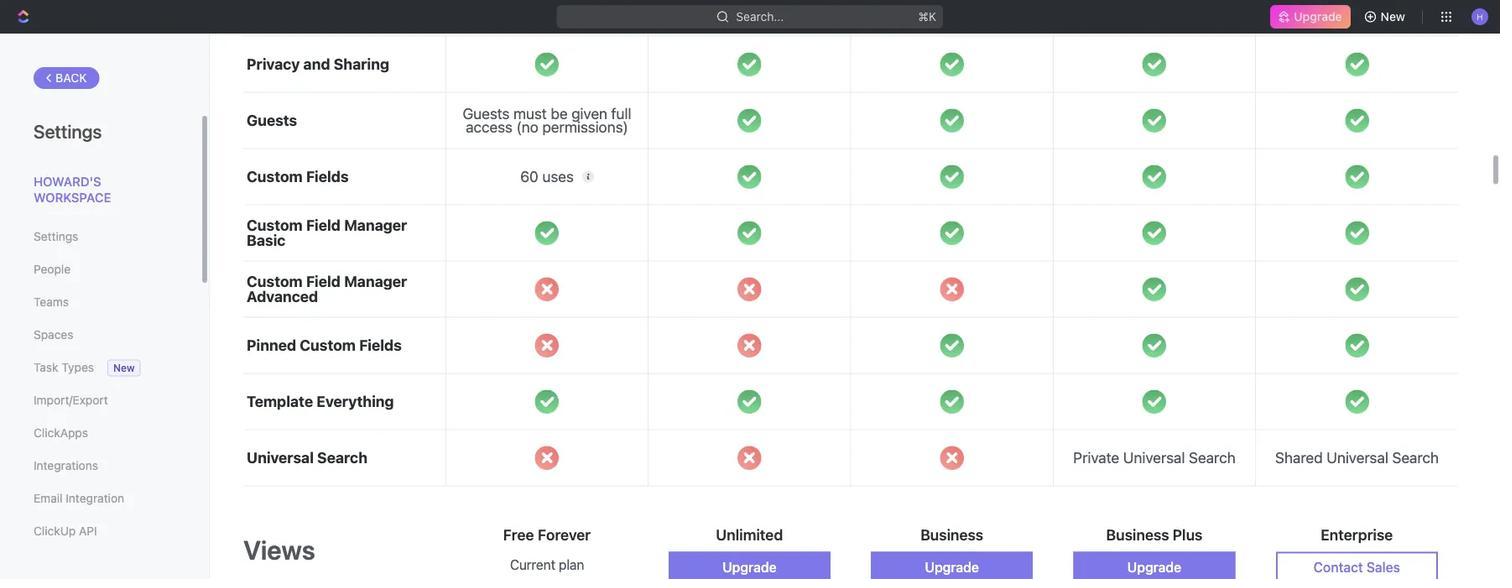 Task type: describe. For each thing, give the bounding box(es) containing it.
field for advanced
[[306, 273, 341, 291]]

email
[[34, 491, 63, 505]]

new inside new button
[[1381, 10, 1406, 23]]

workspace
[[34, 190, 111, 205]]

integration
[[66, 491, 124, 505]]

settings element
[[0, 34, 210, 579]]

guests for guests must be given full access (no permissions)
[[463, 105, 510, 123]]

upgrade for unlimited
[[723, 559, 777, 575]]

custom for custom field manager advanced
[[247, 273, 303, 291]]

guests for guests
[[247, 111, 297, 129]]

(no
[[517, 118, 539, 136]]

pinned
[[247, 336, 296, 354]]

import/export link
[[34, 386, 167, 415]]

universal search
[[247, 449, 368, 467]]

plan
[[559, 557, 584, 572]]

shared universal search
[[1276, 449, 1439, 467]]

current plan
[[510, 557, 584, 572]]

new button
[[1358, 3, 1416, 30]]

sales
[[1367, 559, 1401, 575]]

permissions)
[[542, 118, 628, 136]]

import/export
[[34, 393, 108, 407]]

template
[[247, 392, 313, 411]]

people
[[34, 262, 71, 276]]

integrations
[[34, 459, 98, 473]]

3 search from the left
[[317, 449, 368, 467]]

custom for custom field manager basic
[[247, 216, 303, 234]]

settings link
[[34, 222, 167, 251]]

plus
[[1173, 526, 1203, 544]]

back link
[[34, 67, 100, 89]]

given
[[572, 105, 608, 123]]

contact sales
[[1314, 559, 1401, 575]]

teams link
[[34, 288, 167, 316]]

upgrade for business
[[925, 559, 979, 575]]

⌘k
[[919, 10, 937, 23]]

spaces link
[[34, 321, 167, 349]]

settings inside settings link
[[34, 230, 78, 243]]

task
[[34, 360, 58, 374]]

search for shared universal search
[[1393, 449, 1439, 467]]

back
[[55, 71, 87, 85]]

60 uses
[[520, 168, 574, 186]]

clickup api
[[34, 524, 97, 538]]

h
[[1477, 12, 1484, 21]]

privacy and sharing
[[247, 55, 389, 73]]

upgrade button for business plus
[[1074, 552, 1236, 579]]

field for basic
[[306, 216, 341, 234]]

types
[[61, 360, 94, 374]]

integrations link
[[34, 452, 167, 480]]

0 vertical spatial fields
[[306, 168, 349, 186]]

business for business plus
[[1107, 526, 1170, 544]]

howard's workspace
[[34, 174, 111, 205]]

custom down custom field manager advanced
[[300, 336, 356, 354]]

upgrade for business plus
[[1128, 559, 1182, 575]]

contact
[[1314, 559, 1364, 575]]



Task type: locate. For each thing, give the bounding box(es) containing it.
custom inside custom field manager basic
[[247, 216, 303, 234]]

contact sales button
[[1276, 552, 1438, 579]]

manager for custom field manager basic
[[344, 216, 407, 234]]

manager
[[344, 216, 407, 234], [344, 273, 407, 291]]

0 horizontal spatial search
[[317, 449, 368, 467]]

fields
[[306, 168, 349, 186], [359, 336, 402, 354]]

full
[[611, 105, 632, 123]]

3 upgrade button from the left
[[1074, 552, 1236, 579]]

0 horizontal spatial guests
[[247, 111, 297, 129]]

settings
[[34, 120, 102, 142], [34, 230, 78, 243]]

field
[[306, 216, 341, 234], [306, 273, 341, 291]]

custom up basic
[[247, 168, 303, 186]]

and
[[303, 55, 330, 73]]

new inside settings element
[[113, 362, 135, 374]]

manager inside custom field manager basic
[[344, 216, 407, 234]]

clickup
[[34, 524, 76, 538]]

1 vertical spatial fields
[[359, 336, 402, 354]]

people link
[[34, 255, 167, 284]]

universal
[[1124, 449, 1185, 467], [1327, 449, 1389, 467], [247, 449, 314, 467]]

spaces
[[34, 328, 73, 342]]

business plus
[[1107, 526, 1203, 544]]

enterprise
[[1321, 526, 1394, 544]]

upgrade link
[[1271, 5, 1351, 29]]

new
[[1381, 10, 1406, 23], [113, 362, 135, 374]]

universal right shared
[[1327, 449, 1389, 467]]

1 field from the top
[[306, 216, 341, 234]]

manager for custom field manager advanced
[[344, 273, 407, 291]]

1 manager from the top
[[344, 216, 407, 234]]

1 vertical spatial field
[[306, 273, 341, 291]]

h button
[[1467, 3, 1494, 30]]

0 horizontal spatial new
[[113, 362, 135, 374]]

1 settings from the top
[[34, 120, 102, 142]]

custom fields
[[247, 168, 349, 186]]

clickapps
[[34, 426, 88, 440]]

1 horizontal spatial new
[[1381, 10, 1406, 23]]

be
[[551, 105, 568, 123]]

field down "custom fields"
[[306, 216, 341, 234]]

fields up custom field manager basic
[[306, 168, 349, 186]]

custom for custom fields
[[247, 168, 303, 186]]

search...
[[736, 10, 784, 23]]

1 upgrade button from the left
[[669, 552, 831, 579]]

advanced
[[247, 288, 318, 306]]

sharing
[[334, 55, 389, 73]]

guests
[[463, 105, 510, 123], [247, 111, 297, 129]]

manager down custom field manager basic
[[344, 273, 407, 291]]

views
[[243, 534, 315, 565]]

manager up custom field manager advanced
[[344, 216, 407, 234]]

must
[[514, 105, 547, 123]]

business for business
[[921, 526, 984, 544]]

check image
[[535, 52, 559, 76], [1346, 52, 1370, 76], [738, 165, 762, 189], [1143, 165, 1167, 189], [1346, 165, 1370, 189], [535, 221, 559, 245], [738, 221, 762, 245], [940, 221, 964, 245], [1143, 221, 1167, 245], [1346, 277, 1370, 301], [940, 333, 964, 357], [1346, 333, 1370, 357], [535, 390, 559, 414]]

clickapps link
[[34, 419, 167, 447]]

universal for shared
[[1327, 449, 1389, 467]]

0 horizontal spatial business
[[921, 526, 984, 544]]

2 horizontal spatial upgrade button
[[1074, 552, 1236, 579]]

2 settings from the top
[[34, 230, 78, 243]]

search
[[1189, 449, 1236, 467], [1393, 449, 1439, 467], [317, 449, 368, 467]]

2 horizontal spatial search
[[1393, 449, 1439, 467]]

custom field manager basic
[[247, 216, 407, 249]]

2 upgrade button from the left
[[871, 552, 1033, 579]]

0 horizontal spatial fields
[[306, 168, 349, 186]]

0 horizontal spatial universal
[[247, 449, 314, 467]]

guests must be given full access (no permissions)
[[463, 105, 632, 136]]

2 business from the left
[[1107, 526, 1170, 544]]

1 horizontal spatial upgrade button
[[871, 552, 1033, 579]]

template everything
[[247, 392, 394, 411]]

1 universal from the left
[[1124, 449, 1185, 467]]

everything
[[317, 392, 394, 411]]

upgrade button for unlimited
[[669, 552, 831, 579]]

custom field manager advanced
[[247, 273, 407, 306]]

guests down privacy
[[247, 111, 297, 129]]

current
[[510, 557, 556, 572]]

private
[[1074, 449, 1120, 467]]

free forever
[[503, 526, 591, 544]]

2 horizontal spatial universal
[[1327, 449, 1389, 467]]

2 search from the left
[[1393, 449, 1439, 467]]

unlimited
[[716, 526, 783, 544]]

field down custom field manager basic
[[306, 273, 341, 291]]

upgrade button
[[669, 552, 831, 579], [871, 552, 1033, 579], [1074, 552, 1236, 579]]

1 horizontal spatial business
[[1107, 526, 1170, 544]]

business
[[921, 526, 984, 544], [1107, 526, 1170, 544]]

2 manager from the top
[[344, 273, 407, 291]]

close image
[[738, 277, 762, 301], [535, 333, 559, 357], [738, 446, 762, 470], [940, 446, 964, 470]]

1 vertical spatial new
[[113, 362, 135, 374]]

guests left '(no'
[[463, 105, 510, 123]]

access
[[466, 118, 513, 136]]

teams
[[34, 295, 69, 309]]

howard's
[[34, 174, 101, 188]]

1 horizontal spatial guests
[[463, 105, 510, 123]]

universal for private
[[1124, 449, 1185, 467]]

3 universal from the left
[[247, 449, 314, 467]]

0 vertical spatial field
[[306, 216, 341, 234]]

0 vertical spatial manager
[[344, 216, 407, 234]]

2 field from the top
[[306, 273, 341, 291]]

0 vertical spatial settings
[[34, 120, 102, 142]]

field inside custom field manager basic
[[306, 216, 341, 234]]

1 business from the left
[[921, 526, 984, 544]]

settings up people at the left top of the page
[[34, 230, 78, 243]]

1 horizontal spatial fields
[[359, 336, 402, 354]]

field inside custom field manager advanced
[[306, 273, 341, 291]]

free
[[503, 526, 534, 544]]

0 horizontal spatial upgrade button
[[669, 552, 831, 579]]

email integration link
[[34, 484, 167, 513]]

settings up howard's
[[34, 120, 102, 142]]

1 search from the left
[[1189, 449, 1236, 467]]

2 universal from the left
[[1327, 449, 1389, 467]]

universal right private
[[1124, 449, 1185, 467]]

shared
[[1276, 449, 1323, 467]]

custom down "custom fields"
[[247, 216, 303, 234]]

email integration
[[34, 491, 124, 505]]

custom inside custom field manager advanced
[[247, 273, 303, 291]]

1 vertical spatial manager
[[344, 273, 407, 291]]

new up the import/export link
[[113, 362, 135, 374]]

guests inside the guests must be given full access (no permissions)
[[463, 105, 510, 123]]

search for private universal search
[[1189, 449, 1236, 467]]

pinned custom fields
[[247, 336, 402, 354]]

new right upgrade link
[[1381, 10, 1406, 23]]

basic
[[247, 231, 286, 249]]

check image
[[738, 52, 762, 76], [940, 52, 964, 76], [1143, 52, 1167, 76], [738, 109, 762, 132], [940, 109, 964, 132], [1143, 109, 1167, 132], [1346, 109, 1370, 132], [940, 165, 964, 189], [1346, 221, 1370, 245], [1143, 277, 1167, 301], [1143, 333, 1167, 357], [738, 390, 762, 414], [940, 390, 964, 414], [1143, 390, 1167, 414], [1346, 390, 1370, 414]]

60
[[520, 168, 539, 186]]

private universal search
[[1074, 449, 1236, 467]]

close image
[[535, 277, 559, 301], [940, 277, 964, 301], [738, 333, 762, 357], [535, 446, 559, 470]]

forever
[[538, 526, 591, 544]]

upgrade inside upgrade link
[[1294, 10, 1343, 23]]

manager inside custom field manager advanced
[[344, 273, 407, 291]]

upgrade button for business
[[871, 552, 1033, 579]]

1 vertical spatial settings
[[34, 230, 78, 243]]

upgrade
[[1294, 10, 1343, 23], [723, 559, 777, 575], [925, 559, 979, 575], [1128, 559, 1182, 575]]

custom down basic
[[247, 273, 303, 291]]

1 horizontal spatial universal
[[1124, 449, 1185, 467]]

uses
[[543, 168, 574, 186]]

task types
[[34, 360, 94, 374]]

api
[[79, 524, 97, 538]]

privacy
[[247, 55, 300, 73]]

1 horizontal spatial search
[[1189, 449, 1236, 467]]

clickup api link
[[34, 517, 167, 546]]

custom
[[247, 168, 303, 186], [247, 216, 303, 234], [247, 273, 303, 291], [300, 336, 356, 354]]

0 vertical spatial new
[[1381, 10, 1406, 23]]

fields up the everything
[[359, 336, 402, 354]]

universal down the template
[[247, 449, 314, 467]]



Task type: vqa. For each thing, say whether or not it's contained in the screenshot.
BACK link
yes



